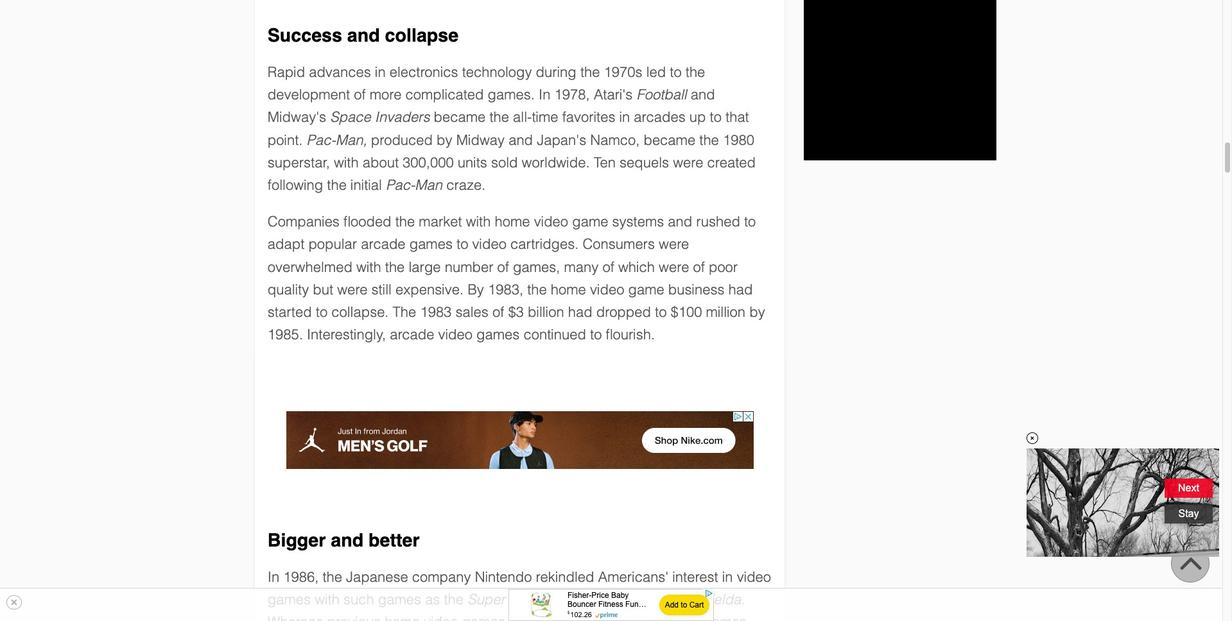Task type: locate. For each thing, give the bounding box(es) containing it.
which
[[618, 259, 655, 275]]

midway
[[456, 132, 505, 148]]

arcades
[[634, 109, 686, 125]]

were up collapse.
[[337, 282, 368, 298]]

0 vertical spatial in
[[375, 64, 386, 80]]

with inside in 1986, the japanese company nintendo rekindled americans' interest in video games with such games as the
[[315, 592, 340, 608]]

pac-
[[307, 132, 336, 148], [386, 177, 415, 193]]

of up 1983,
[[497, 259, 509, 275]]

and up up on the right of page
[[691, 87, 715, 103]]

super
[[468, 592, 505, 608]]

in 1986, the japanese company nintendo rekindled americans' interest in video games with such games as the
[[268, 570, 771, 608]]

produced
[[371, 132, 433, 148]]

craze.
[[446, 177, 486, 193]]

arcade
[[361, 237, 406, 253], [390, 327, 434, 343]]

video
[[534, 214, 568, 230], [472, 237, 507, 253], [590, 282, 624, 298], [438, 327, 473, 343], [737, 570, 771, 586]]

1 vertical spatial had
[[568, 304, 593, 320]]

in inside in 1986, the japanese company nintendo rekindled americans' interest in video games with such games as the
[[722, 570, 733, 586]]

adapt
[[268, 237, 305, 253]]

continued
[[524, 327, 586, 343]]

1970s
[[604, 64, 643, 80]]

sold
[[491, 155, 518, 171]]

rapid
[[268, 64, 305, 80]]

time
[[532, 109, 558, 125]]

1 horizontal spatial home
[[551, 282, 586, 298]]

home down many
[[551, 282, 586, 298]]

2 horizontal spatial in
[[722, 570, 733, 586]]

in
[[375, 64, 386, 80], [619, 109, 630, 125], [722, 570, 733, 586]]

0 horizontal spatial game
[[572, 214, 608, 230]]

point.
[[268, 132, 303, 148]]

in left 1986,
[[268, 570, 279, 586]]

space
[[330, 109, 371, 125]]

the up 1978,
[[580, 64, 600, 80]]

were left "created"
[[673, 155, 703, 171]]

0 vertical spatial in
[[539, 87, 551, 103]]

0 horizontal spatial by
[[437, 132, 452, 148]]

started
[[268, 304, 312, 320]]

became down complicated
[[434, 109, 486, 125]]

bigger
[[268, 530, 326, 551]]

1 vertical spatial in
[[268, 570, 279, 586]]

by up 300,000
[[437, 132, 452, 148]]

worldwide.
[[522, 155, 590, 171]]

stay
[[1179, 508, 1199, 519]]

pac-man craze.
[[386, 177, 486, 193]]

in inside became the all-time favorites in arcades up to that point.
[[619, 109, 630, 125]]

that
[[726, 109, 749, 125]]

as
[[425, 592, 440, 608]]

1 vertical spatial game
[[628, 282, 664, 298]]

advances
[[309, 64, 371, 80]]

became inside became the all-time favorites in arcades up to that point.
[[434, 109, 486, 125]]

were up business
[[659, 259, 689, 275]]

game down "which"
[[628, 282, 664, 298]]

in up zelda.
[[722, 570, 733, 586]]

development
[[268, 87, 350, 103]]

companies
[[268, 214, 340, 230]]

in inside rapid advances in electronics technology during the 1970s led to the development of more complicated games. in 1978, atari's
[[375, 64, 386, 80]]

million
[[706, 304, 746, 320]]

better
[[369, 530, 420, 551]]

to right up on the right of page
[[710, 109, 722, 125]]

games.
[[488, 87, 535, 103]]

flooded
[[344, 214, 391, 230]]

0 horizontal spatial had
[[568, 304, 593, 320]]

0 horizontal spatial pac-
[[307, 132, 336, 148]]

1 horizontal spatial by
[[750, 304, 765, 320]]

home
[[495, 214, 530, 230], [551, 282, 586, 298]]

1 vertical spatial became
[[644, 132, 696, 148]]

1 vertical spatial pac-
[[386, 177, 415, 193]]

the down games,
[[527, 282, 547, 298]]

pac- down about on the left top of the page
[[386, 177, 415, 193]]

games down "$3"
[[477, 327, 520, 343]]

arcade down flooded
[[361, 237, 406, 253]]

to left the $100
[[655, 304, 667, 320]]

to right 'rushed'
[[744, 214, 756, 230]]

japan's
[[537, 132, 586, 148]]

rushed
[[696, 214, 740, 230]]

poor
[[709, 259, 738, 275]]

1978,
[[555, 87, 590, 103]]

1 vertical spatial arcade
[[390, 327, 434, 343]]

video down sales
[[438, 327, 473, 343]]

favorites
[[562, 109, 615, 125]]

1986,
[[283, 570, 319, 586]]

had
[[729, 282, 753, 298], [568, 304, 593, 320]]

in inside in 1986, the japanese company nintendo rekindled americans' interest in video games with such games as the
[[268, 570, 279, 586]]

with left such
[[315, 592, 340, 608]]

and right bros.
[[585, 592, 609, 608]]

0 vertical spatial had
[[729, 282, 753, 298]]

legend
[[637, 592, 685, 608]]

to down but on the left of the page
[[316, 304, 328, 320]]

electronics
[[390, 64, 458, 80]]

by inside companies flooded the market with home video game systems and rushed to adapt popular arcade games to video cartridges. consumers were overwhelmed with the large number of games, many of which were of poor quality but were still expensive. by 1983, the home video game business had started to collapse. the 1983 sales of $3 billion had dropped to $100 million by 1985. interestingly, arcade video games continued to flourish.
[[750, 304, 765, 320]]

arcade down the
[[390, 327, 434, 343]]

pac- up superstar,
[[307, 132, 336, 148]]

consumers
[[583, 237, 655, 253]]

1 horizontal spatial pac-
[[386, 177, 415, 193]]

invaders
[[375, 109, 430, 125]]

next
[[1178, 483, 1200, 494]]

of left "$3"
[[493, 304, 504, 320]]

video up zelda.
[[737, 570, 771, 586]]

in up namco, on the top of the page
[[619, 109, 630, 125]]

became
[[434, 109, 486, 125], [644, 132, 696, 148]]

the right led
[[686, 64, 705, 80]]

the down "americans'"
[[613, 592, 633, 608]]

video player application
[[1027, 449, 1220, 557]]

with right market
[[466, 214, 491, 230]]

games
[[410, 237, 453, 253], [477, 327, 520, 343], [268, 592, 311, 608], [378, 592, 421, 608]]

0 horizontal spatial became
[[434, 109, 486, 125]]

with inside produced by midway and japan's namco, became the 1980 superstar, with about 300,000 units sold worldwide. ten sequels were created following the initial
[[334, 155, 359, 171]]

1 horizontal spatial became
[[644, 132, 696, 148]]

technology
[[462, 64, 532, 80]]

became down "arcades"
[[644, 132, 696, 148]]

and up advances
[[347, 25, 380, 46]]

game
[[572, 214, 608, 230], [628, 282, 664, 298]]

1 vertical spatial home
[[551, 282, 586, 298]]

the down up on the right of page
[[699, 132, 719, 148]]

0 vertical spatial pac-
[[307, 132, 336, 148]]

such
[[344, 592, 374, 608]]

the left all-
[[490, 109, 509, 125]]

300,000
[[403, 155, 454, 171]]

2 vertical spatial in
[[722, 570, 733, 586]]

$100
[[671, 304, 702, 320]]

1 horizontal spatial in
[[539, 87, 551, 103]]

had up continued
[[568, 304, 593, 320]]

1 vertical spatial by
[[750, 304, 765, 320]]

0 horizontal spatial in
[[375, 64, 386, 80]]

advertisement region
[[804, 0, 997, 161], [286, 412, 754, 470], [509, 590, 714, 622]]

success
[[268, 25, 342, 46]]

the right 1986,
[[323, 570, 342, 586]]

1 horizontal spatial had
[[729, 282, 753, 298]]

by right million
[[750, 304, 765, 320]]

and left better
[[331, 530, 364, 551]]

many
[[564, 259, 599, 275]]

with down man,
[[334, 155, 359, 171]]

to right led
[[670, 64, 682, 80]]

market
[[419, 214, 462, 230]]

by inside produced by midway and japan's namco, became the 1980 superstar, with about 300,000 units sold worldwide. ten sequels were created following the initial
[[437, 132, 452, 148]]

and down all-
[[509, 132, 533, 148]]

by
[[437, 132, 452, 148], [750, 304, 765, 320]]

of inside rapid advances in electronics technology during the 1970s led to the development of more complicated games. in 1978, atari's
[[354, 87, 366, 103]]

were down systems
[[659, 237, 689, 253]]

1 horizontal spatial in
[[619, 109, 630, 125]]

man,
[[336, 132, 367, 148]]

in up time
[[539, 87, 551, 103]]

in up more
[[375, 64, 386, 80]]

home up cartridges. in the top left of the page
[[495, 214, 530, 230]]

game up consumers
[[572, 214, 608, 230]]

1985.
[[268, 327, 303, 343]]

sequels
[[620, 155, 669, 171]]

billion
[[528, 304, 564, 320]]

games down japanese at the left of page
[[378, 592, 421, 608]]

games up large
[[410, 237, 453, 253]]

video up cartridges. in the top left of the page
[[534, 214, 568, 230]]

0 vertical spatial arcade
[[361, 237, 406, 253]]

the left initial at left top
[[327, 177, 347, 193]]

to inside rapid advances in electronics technology during the 1970s led to the development of more complicated games. in 1978, atari's
[[670, 64, 682, 80]]

0 vertical spatial by
[[437, 132, 452, 148]]

0 vertical spatial advertisement region
[[804, 0, 997, 161]]

had up million
[[729, 282, 753, 298]]

business
[[668, 282, 725, 298]]

0 horizontal spatial in
[[268, 570, 279, 586]]

bros.
[[548, 592, 581, 608]]

of down the interest on the bottom
[[689, 592, 701, 608]]

dropped
[[596, 304, 651, 320]]

overwhelmed
[[268, 259, 352, 275]]

1 vertical spatial in
[[619, 109, 630, 125]]

and left 'rushed'
[[668, 214, 692, 230]]

0 vertical spatial became
[[434, 109, 486, 125]]

systems
[[612, 214, 664, 230]]

of up space
[[354, 87, 366, 103]]

nintendo
[[475, 570, 532, 586]]

0 vertical spatial home
[[495, 214, 530, 230]]

and inside companies flooded the market with home video game systems and rushed to adapt popular arcade games to video cartridges. consumers were overwhelmed with the large number of games, many of which were of poor quality but were still expensive. by 1983, the home video game business had started to collapse. the 1983 sales of $3 billion had dropped to $100 million by 1985. interestingly, arcade video games continued to flourish.
[[668, 214, 692, 230]]

the right as
[[444, 592, 464, 608]]



Task type: vqa. For each thing, say whether or not it's contained in the screenshot.
'divided'
no



Task type: describe. For each thing, give the bounding box(es) containing it.
in inside rapid advances in electronics technology during the 1970s led to the development of more complicated games. in 1978, atari's
[[539, 87, 551, 103]]

space invaders
[[330, 109, 430, 125]]

still
[[372, 282, 392, 298]]

by
[[468, 282, 484, 298]]

all-
[[513, 109, 532, 125]]

0 horizontal spatial home
[[495, 214, 530, 230]]

video inside in 1986, the japanese company nintendo rekindled americans' interest in video games with such games as the
[[737, 570, 771, 586]]

zelda.
[[705, 592, 745, 608]]

to up number
[[457, 237, 468, 253]]

units
[[458, 155, 487, 171]]

rapid advances in electronics technology during the 1970s led to the development of more complicated games. in 1978, atari's
[[268, 64, 705, 103]]

sales
[[456, 304, 489, 320]]

companies flooded the market with home video game systems and rushed to adapt popular arcade games to video cartridges. consumers were overwhelmed with the large number of games, many of which were of poor quality but were still expensive. by 1983, the home video game business had started to collapse. the 1983 sales of $3 billion had dropped to $100 million by 1985. interestingly, arcade video games continued to flourish.
[[268, 214, 765, 343]]

with up still
[[356, 259, 381, 275]]

1 horizontal spatial game
[[628, 282, 664, 298]]

video up dropped
[[590, 282, 624, 298]]

1983,
[[488, 282, 523, 298]]

$3
[[508, 304, 524, 320]]

became inside produced by midway and japan's namco, became the 1980 superstar, with about 300,000 units sold worldwide. ten sequels were created following the initial
[[644, 132, 696, 148]]

namco,
[[590, 132, 640, 148]]

1 vertical spatial advertisement region
[[286, 412, 754, 470]]

interest
[[672, 570, 718, 586]]

following
[[268, 177, 323, 193]]

of down consumers
[[603, 259, 614, 275]]

games down 1986,
[[268, 592, 311, 608]]

led
[[646, 64, 666, 80]]

pac- for man
[[386, 177, 415, 193]]

midway's
[[268, 109, 326, 125]]

rekindled
[[536, 570, 594, 586]]

but
[[313, 282, 333, 298]]

×
[[10, 596, 18, 610]]

number
[[445, 259, 494, 275]]

popular
[[308, 237, 357, 253]]

games,
[[513, 259, 560, 275]]

about
[[363, 155, 399, 171]]

collapse
[[385, 25, 459, 46]]

the left market
[[395, 214, 415, 230]]

success and collapse
[[268, 25, 459, 46]]

quality
[[268, 282, 309, 298]]

produced by midway and japan's namco, became the 1980 superstar, with about 300,000 units sold worldwide. ten sequels were created following the initial
[[268, 132, 756, 193]]

super mario bros. and the legend of zelda.
[[468, 592, 745, 608]]

during
[[536, 64, 577, 80]]

0 vertical spatial game
[[572, 214, 608, 230]]

became the all-time favorites in arcades up to that point.
[[268, 109, 749, 148]]

complicated
[[406, 87, 484, 103]]

video up number
[[472, 237, 507, 253]]

expensive.
[[396, 282, 464, 298]]

flourish.
[[606, 327, 655, 343]]

up
[[690, 109, 706, 125]]

atari's
[[594, 87, 633, 103]]

cartridges.
[[511, 237, 579, 253]]

the up still
[[385, 259, 405, 275]]

2 vertical spatial advertisement region
[[509, 590, 714, 622]]

pac- for man,
[[307, 132, 336, 148]]

were inside produced by midway and japan's namco, became the 1980 superstar, with about 300,000 units sold worldwide. ten sequels were created following the initial
[[673, 155, 703, 171]]

created
[[707, 155, 756, 171]]

1983
[[420, 304, 452, 320]]

of up business
[[693, 259, 705, 275]]

pac-man,
[[307, 132, 367, 148]]

americans'
[[598, 570, 669, 586]]

company
[[412, 570, 471, 586]]

more
[[370, 87, 402, 103]]

man
[[415, 177, 443, 193]]

1980
[[723, 132, 754, 148]]

to inside became the all-time favorites in arcades up to that point.
[[710, 109, 722, 125]]

interestingly,
[[307, 327, 386, 343]]

japanese
[[346, 570, 408, 586]]

collapse.
[[332, 304, 389, 320]]

large
[[409, 259, 441, 275]]

bigger and better
[[268, 530, 420, 551]]

the
[[393, 304, 416, 320]]

ten
[[594, 155, 616, 171]]

the inside became the all-time favorites in arcades up to that point.
[[490, 109, 509, 125]]

and inside produced by midway and japan's namco, became the 1980 superstar, with about 300,000 units sold worldwide. ten sequels were created following the initial
[[509, 132, 533, 148]]

initial
[[351, 177, 382, 193]]

and midway's
[[268, 87, 715, 125]]

to left 'flourish.' at bottom
[[590, 327, 602, 343]]

football
[[637, 87, 687, 103]]

and inside and midway's
[[691, 87, 715, 103]]



